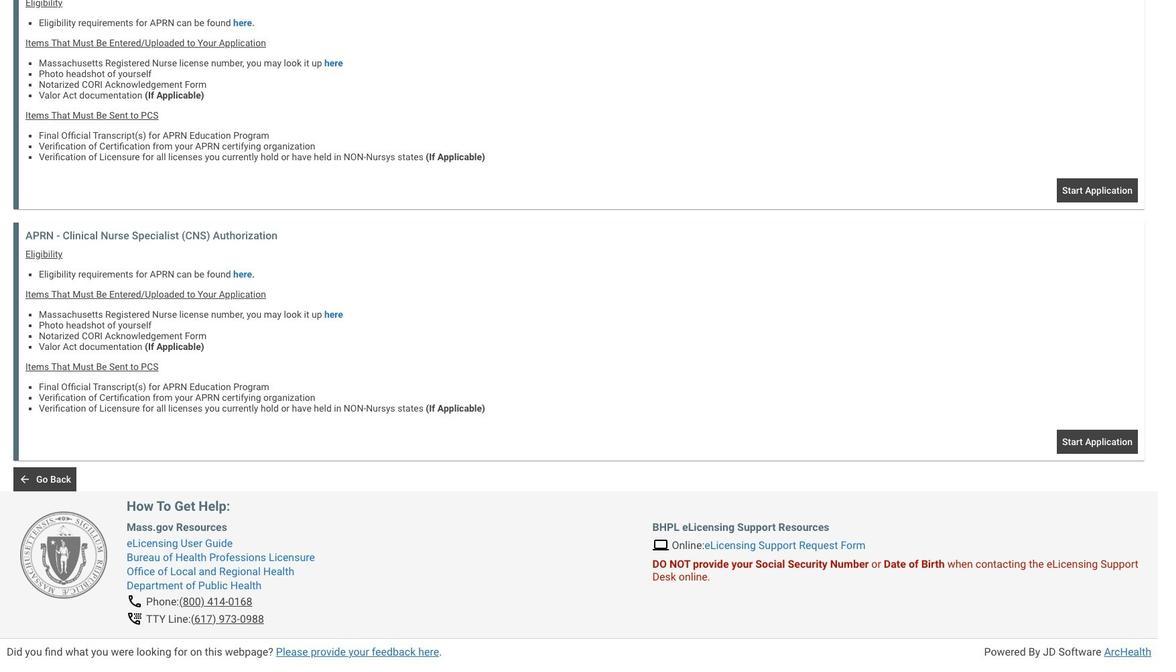 Task type: vqa. For each thing, say whether or not it's contained in the screenshot.
no color "ICON"
yes



Task type: describe. For each thing, give the bounding box(es) containing it.
massachusetts state seal image
[[20, 512, 107, 599]]

no color image
[[19, 473, 31, 486]]



